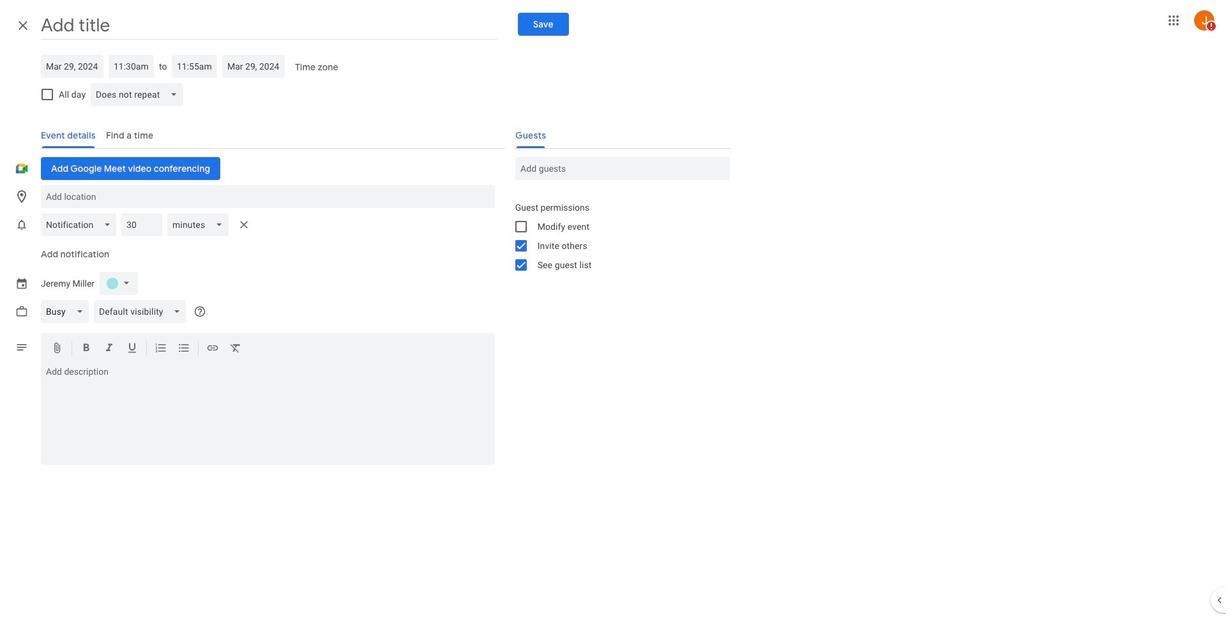 Task type: locate. For each thing, give the bounding box(es) containing it.
Title text field
[[41, 11, 498, 40]]

group
[[505, 198, 730, 275]]

Description text field
[[41, 367, 495, 462]]

Guests text field
[[520, 157, 725, 180]]

underline image
[[126, 342, 139, 356]]

End time text field
[[177, 55, 212, 78]]

italic image
[[103, 342, 116, 356]]

None field
[[91, 83, 188, 106], [41, 213, 122, 236], [168, 213, 234, 236], [41, 300, 94, 323], [94, 300, 191, 323], [91, 83, 188, 106], [41, 213, 122, 236], [168, 213, 234, 236], [41, 300, 94, 323], [94, 300, 191, 323]]

formatting options toolbar
[[41, 333, 495, 364]]



Task type: describe. For each thing, give the bounding box(es) containing it.
bulleted list image
[[178, 342, 190, 356]]

Minutes in advance for notification number field
[[127, 213, 157, 236]]

Add location text field
[[46, 185, 490, 208]]

insert link image
[[206, 342, 219, 356]]

remove formatting image
[[229, 342, 242, 356]]

bold image
[[80, 342, 93, 356]]

30 minutes before element
[[41, 211, 254, 239]]

End date text field
[[228, 55, 280, 78]]

Start date text field
[[46, 55, 98, 78]]

numbered list image
[[155, 342, 167, 356]]

Start time text field
[[114, 55, 149, 78]]



Task type: vqa. For each thing, say whether or not it's contained in the screenshot.
Numbered list image in the left of the page
yes



